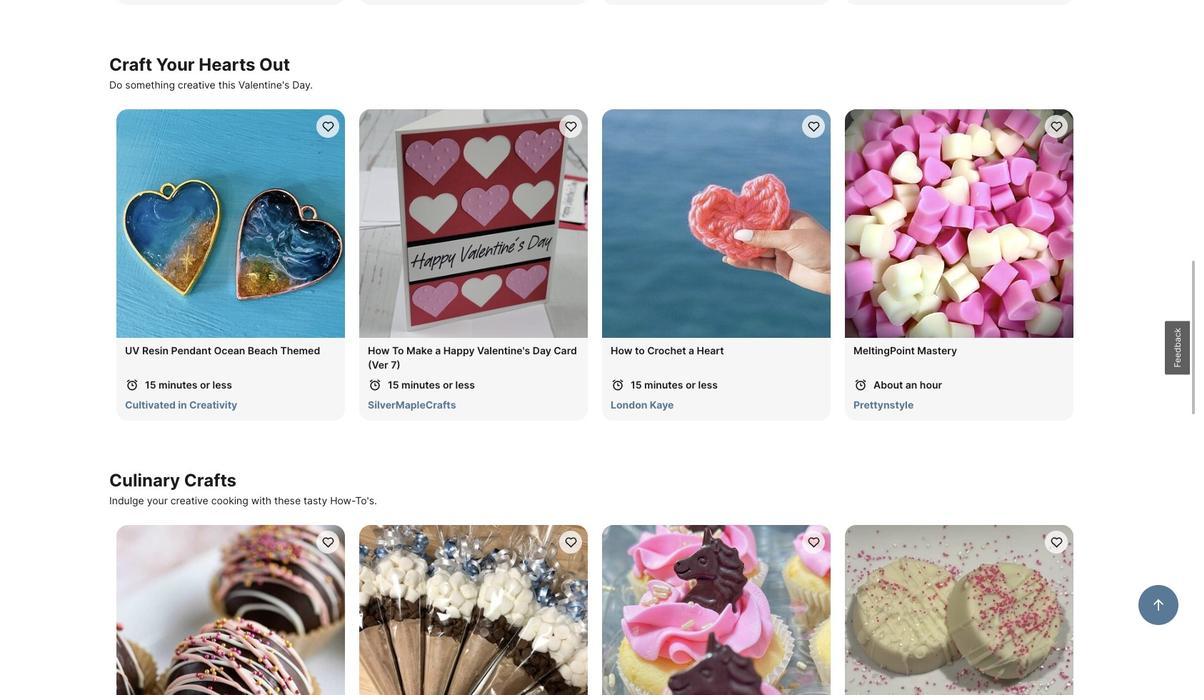 Task type: describe. For each thing, give the bounding box(es) containing it.
craft
[[109, 54, 152, 75]]

london kaye
[[611, 399, 674, 411]]

alarm image for cultivated in creativity
[[125, 378, 139, 392]]

7)
[[391, 359, 401, 371]]

uv resin pendant ocean beach themed image
[[116, 109, 345, 338]]

minutes for crochet
[[645, 379, 684, 391]]

a for heart
[[689, 344, 695, 357]]

about
[[874, 379, 904, 391]]

kaye
[[650, 399, 674, 411]]

how to crochet a heart image
[[602, 109, 831, 338]]

day
[[533, 344, 552, 357]]

uv resin pendant ocean beach themed
[[125, 344, 320, 357]]

culinary
[[109, 470, 180, 491]]

make
[[407, 344, 433, 357]]

indulge
[[109, 495, 144, 507]]

alarm image
[[854, 378, 868, 392]]

hearts
[[199, 54, 255, 75]]

or for silvermaplecrafts
[[443, 379, 453, 391]]

how for how to make a happy valentine's day card (ver 7)
[[368, 344, 390, 357]]

with
[[251, 495, 272, 507]]

beach
[[248, 344, 278, 357]]

to
[[635, 344, 645, 357]]

card
[[554, 344, 577, 357]]

tasty
[[304, 495, 327, 507]]

themed
[[280, 344, 320, 357]]

meltingpoint
[[854, 344, 915, 357]]

cultivated
[[125, 399, 176, 411]]

(ver
[[368, 359, 389, 371]]

15 minutes or less for pendant
[[145, 379, 232, 391]]

how-
[[330, 495, 355, 507]]

alarm image for silvermaplecrafts
[[368, 378, 382, 392]]

about an hour
[[874, 379, 943, 391]]

culinary crafts indulge your creative cooking with these tasty how-to's.
[[109, 470, 377, 507]]

15 for resin
[[145, 379, 156, 391]]

favorite image for how to make a happy valentine's day card (ver 7)
[[564, 120, 578, 133]]

out
[[259, 54, 290, 75]]

your
[[147, 495, 168, 507]]

minutes for make
[[402, 379, 441, 391]]

do
[[109, 79, 123, 91]]

silvermaplecrafts
[[368, 399, 456, 411]]

crochet
[[648, 344, 686, 357]]

happy
[[444, 344, 475, 357]]

less for silvermaplecrafts
[[456, 379, 475, 391]]

how to make a happy valentine's day card (ver 7) image
[[359, 109, 588, 338]]

less for cultivated in creativity
[[213, 379, 232, 391]]

favorite image for meltingpoint mastery image
[[1050, 120, 1064, 133]]

heart
[[697, 344, 724, 357]]

alarm image for london kaye
[[611, 378, 625, 392]]

creative inside 'craft your hearts out do something creative this valentine's day.'
[[178, 79, 216, 91]]

favorite image for "hot chocolate favors" image
[[564, 536, 578, 549]]



Task type: vqa. For each thing, say whether or not it's contained in the screenshot.
SITE
no



Task type: locate. For each thing, give the bounding box(es) containing it.
valentine's inside how to make a happy valentine's day card (ver 7)
[[477, 344, 530, 357]]

favorite image
[[564, 120, 578, 133], [807, 120, 821, 133]]

cultivated in creativity
[[125, 399, 237, 411]]

1 horizontal spatial valentine's
[[477, 344, 530, 357]]

how inside how to make a happy valentine's day card (ver 7)
[[368, 344, 390, 357]]

2 less from the left
[[456, 379, 475, 391]]

less down 'heart'
[[699, 379, 718, 391]]

creative down your
[[178, 79, 216, 91]]

to
[[392, 344, 404, 357]]

2 horizontal spatial less
[[699, 379, 718, 391]]

favorite image for uv resin pendant ocean beach themed 'image'
[[321, 120, 335, 133]]

minutes up cultivated in creativity
[[159, 379, 198, 391]]

1 horizontal spatial 15
[[388, 379, 399, 391]]

or
[[200, 379, 210, 391], [443, 379, 453, 391], [686, 379, 696, 391]]

0 horizontal spatial a
[[435, 344, 441, 357]]

creative
[[178, 79, 216, 91], [171, 495, 208, 507]]

3 15 minutes or less from the left
[[631, 379, 718, 391]]

pendant
[[171, 344, 212, 357]]

less for london kaye
[[699, 379, 718, 391]]

favorite image for how to crochet a heart
[[807, 120, 821, 133]]

15 minutes or less for crochet
[[631, 379, 718, 391]]

minutes for pendant
[[159, 379, 198, 391]]

1 horizontal spatial alarm image
[[368, 378, 382, 392]]

your
[[156, 54, 195, 75]]

resin
[[142, 344, 169, 357]]

1 horizontal spatial favorite image
[[807, 120, 821, 133]]

1 15 from the left
[[145, 379, 156, 391]]

15 minutes or less up 'in'
[[145, 379, 232, 391]]

2 15 from the left
[[388, 379, 399, 391]]

15 minutes or less for make
[[388, 379, 475, 391]]

craft your hearts out do something creative this valentine's day.
[[109, 54, 313, 91]]

hot chocolate favors image
[[359, 525, 588, 695]]

15 up cultivated
[[145, 379, 156, 391]]

how up (ver
[[368, 344, 390, 357]]

3 less from the left
[[699, 379, 718, 391]]

valentine's left day
[[477, 344, 530, 357]]

1 minutes from the left
[[159, 379, 198, 391]]

1 a from the left
[[435, 344, 441, 357]]

this
[[218, 79, 236, 91]]

2 horizontal spatial 15
[[631, 379, 642, 391]]

1 favorite image from the left
[[564, 120, 578, 133]]

prettynstyle
[[854, 399, 914, 411]]

3 or from the left
[[686, 379, 696, 391]]

0 horizontal spatial less
[[213, 379, 232, 391]]

how
[[368, 344, 390, 357], [611, 344, 633, 357]]

how for how to crochet a heart
[[611, 344, 633, 357]]

meltingpoint mastery
[[854, 344, 958, 357]]

crafts
[[184, 470, 237, 491]]

uv
[[125, 344, 140, 357]]

a right make
[[435, 344, 441, 357]]

or up creativity
[[200, 379, 210, 391]]

alarm image up cultivated
[[125, 378, 139, 392]]

2 alarm image from the left
[[368, 378, 382, 392]]

an
[[906, 379, 918, 391]]

valentine's
[[239, 79, 290, 91], [477, 344, 530, 357]]

a left 'heart'
[[689, 344, 695, 357]]

0 horizontal spatial favorite image
[[564, 120, 578, 133]]

ocean
[[214, 344, 245, 357]]

15 up 'london kaye'
[[631, 379, 642, 391]]

or for cultivated in creativity
[[200, 379, 210, 391]]

day.
[[292, 79, 313, 91]]

favorite image
[[321, 120, 335, 133], [1050, 120, 1064, 133], [321, 536, 335, 549], [564, 536, 578, 549], [807, 536, 821, 549], [1050, 536, 1064, 549]]

valentine's down out
[[239, 79, 290, 91]]

15
[[145, 379, 156, 391], [388, 379, 399, 391], [631, 379, 642, 391]]

or for london kaye
[[686, 379, 696, 391]]

these
[[274, 495, 301, 507]]

how to make a happy valentine's day card (ver 7)
[[368, 344, 577, 371]]

1 horizontal spatial a
[[689, 344, 695, 357]]

alarm image
[[125, 378, 139, 392], [368, 378, 382, 392], [611, 378, 625, 392]]

0 vertical spatial valentine's
[[239, 79, 290, 91]]

0 horizontal spatial 15 minutes or less
[[145, 379, 232, 391]]

meltingpoint mastery image
[[845, 109, 1074, 338]]

a inside how to make a happy valentine's day card (ver 7)
[[435, 344, 441, 357]]

a for happy
[[435, 344, 441, 357]]

or down how to crochet a heart
[[686, 379, 696, 391]]

3 minutes from the left
[[645, 379, 684, 391]]

minutes
[[159, 379, 198, 391], [402, 379, 441, 391], [645, 379, 684, 391]]

0 horizontal spatial valentine's
[[239, 79, 290, 91]]

less down how to make a happy valentine's day card (ver 7)
[[456, 379, 475, 391]]

minutes up the kaye
[[645, 379, 684, 391]]

0 horizontal spatial 15
[[145, 379, 156, 391]]

mastery
[[918, 344, 958, 357]]

0 horizontal spatial or
[[200, 379, 210, 391]]

a
[[435, 344, 441, 357], [689, 344, 695, 357]]

alarm image up the london
[[611, 378, 625, 392]]

1 alarm image from the left
[[125, 378, 139, 392]]

1 horizontal spatial or
[[443, 379, 453, 391]]

2 horizontal spatial 15 minutes or less
[[631, 379, 718, 391]]

15 for to
[[631, 379, 642, 391]]

0 horizontal spatial minutes
[[159, 379, 198, 391]]

1 or from the left
[[200, 379, 210, 391]]

in
[[178, 399, 187, 411]]

15 down 7)
[[388, 379, 399, 391]]

1 less from the left
[[213, 379, 232, 391]]

2 horizontal spatial alarm image
[[611, 378, 625, 392]]

2 minutes from the left
[[402, 379, 441, 391]]

2 a from the left
[[689, 344, 695, 357]]

0 horizontal spatial alarm image
[[125, 378, 139, 392]]

2 horizontal spatial or
[[686, 379, 696, 391]]

15 minutes or less up silvermaplecrafts
[[388, 379, 475, 391]]

alarm image down (ver
[[368, 378, 382, 392]]

creative down the crafts
[[171, 495, 208, 507]]

1 how from the left
[[368, 344, 390, 357]]

1 horizontal spatial 15 minutes or less
[[388, 379, 475, 391]]

favorite image for horse theme cupcake idea image
[[807, 536, 821, 549]]

horse theme cupcake idea image
[[602, 525, 831, 695]]

or down happy
[[443, 379, 453, 391]]

minutes up silvermaplecrafts
[[402, 379, 441, 391]]

2 favorite image from the left
[[807, 120, 821, 133]]

1 vertical spatial creative
[[171, 495, 208, 507]]

cooking
[[211, 495, 249, 507]]

15 for to
[[388, 379, 399, 391]]

creative inside the culinary crafts indulge your creative cooking with these tasty how-to's.
[[171, 495, 208, 507]]

2 how from the left
[[611, 344, 633, 357]]

15 minutes or less up the kaye
[[631, 379, 718, 391]]

less
[[213, 379, 232, 391], [456, 379, 475, 391], [699, 379, 718, 391]]

0 vertical spatial creative
[[178, 79, 216, 91]]

2 horizontal spatial minutes
[[645, 379, 684, 391]]

3 alarm image from the left
[[611, 378, 625, 392]]

2 15 minutes or less from the left
[[388, 379, 475, 391]]

1 vertical spatial valentine's
[[477, 344, 530, 357]]

less up creativity
[[213, 379, 232, 391]]

1 horizontal spatial less
[[456, 379, 475, 391]]

0 horizontal spatial how
[[368, 344, 390, 357]]

chocolate covered oreos image
[[845, 525, 1074, 695]]

how left to
[[611, 344, 633, 357]]

"chocolate bombs away" image
[[116, 525, 345, 695]]

favorite image for chocolate covered oreos image
[[1050, 536, 1064, 549]]

creativity
[[189, 399, 237, 411]]

1 15 minutes or less from the left
[[145, 379, 232, 391]]

3 15 from the left
[[631, 379, 642, 391]]

valentine's inside 'craft your hearts out do something creative this valentine's day.'
[[239, 79, 290, 91]]

1 horizontal spatial how
[[611, 344, 633, 357]]

london
[[611, 399, 648, 411]]

favorite image for "chocolate bombs away" image
[[321, 536, 335, 549]]

2 or from the left
[[443, 379, 453, 391]]

how to crochet a heart
[[611, 344, 724, 357]]

something
[[125, 79, 175, 91]]

15 minutes or less
[[145, 379, 232, 391], [388, 379, 475, 391], [631, 379, 718, 391]]

hour
[[920, 379, 943, 391]]

to's.
[[355, 495, 377, 507]]

1 horizontal spatial minutes
[[402, 379, 441, 391]]



